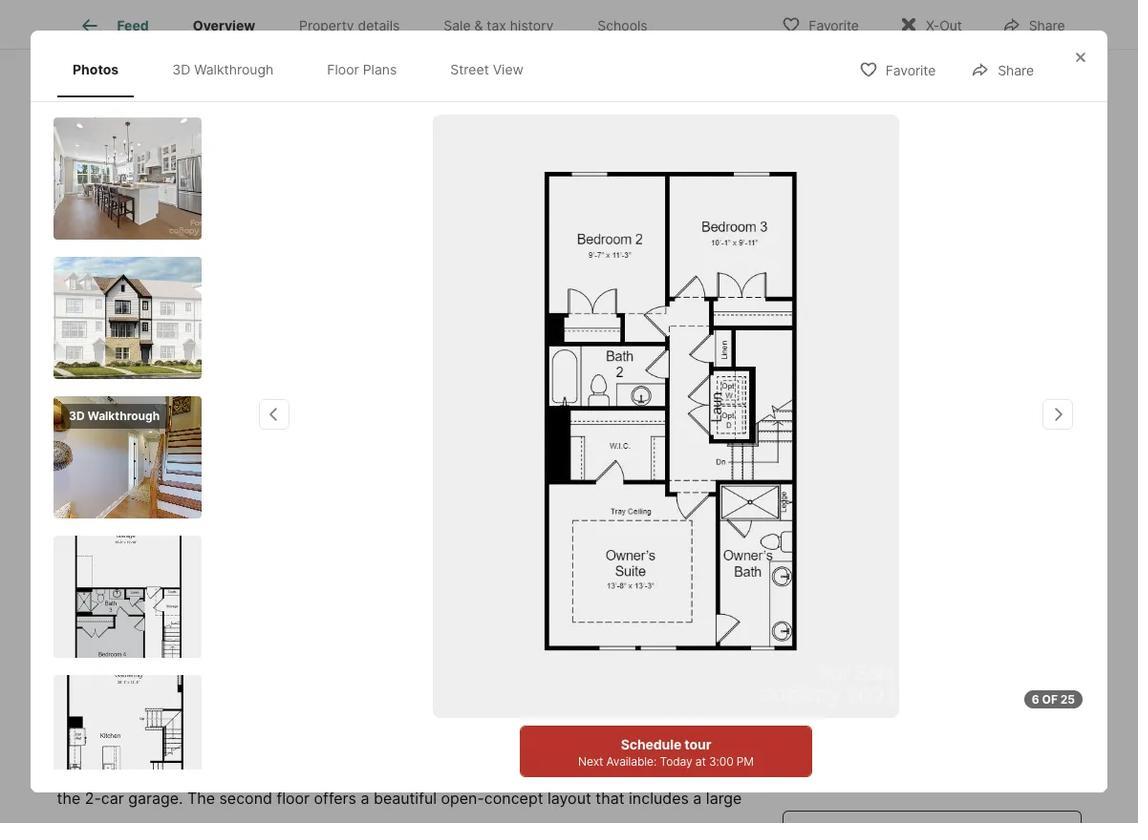 Task type: locate. For each thing, give the bounding box(es) containing it.
schools tab
[[576, 3, 670, 49]]

person
[[863, 639, 903, 654]]

at up suite
[[619, 743, 633, 762]]

floor up gourmet
[[277, 789, 310, 808]]

0 horizontal spatial floor
[[287, 416, 320, 432]]

3.5 baths
[[399, 563, 441, 611]]

oaks left ln
[[174, 519, 212, 538]]

walkthrough inside button
[[137, 416, 220, 432]]

option
[[922, 622, 1081, 672]]

1 vertical spatial this
[[128, 683, 169, 710]]

3d walkthrough up active link
[[115, 416, 220, 432]]

street inside button
[[425, 416, 465, 432]]

0 vertical spatial floor plans
[[327, 61, 397, 77]]

1 vertical spatial share
[[998, 62, 1034, 79]]

floor down added.
[[399, 766, 433, 785]]

3d
[[172, 61, 190, 77], [69, 409, 85, 423], [115, 416, 134, 432]]

3d inside tab
[[172, 61, 190, 77]]

3d walkthrough inside tab
[[172, 61, 274, 77]]

0 vertical spatial street
[[450, 61, 489, 77]]

0 horizontal spatial schedule
[[621, 737, 682, 753]]

1 horizontal spatial at
[[696, 755, 706, 769]]

0 vertical spatial large
[[514, 766, 549, 785]]

center-
[[502, 812, 555, 824]]

0 vertical spatial floor
[[327, 61, 359, 77]]

tour up "today"
[[685, 737, 711, 753]]

Wednesday button
[[888, 514, 975, 602]]

map entry image
[[625, 482, 753, 609]]

0 vertical spatial tour
[[818, 482, 862, 508]]

a up concept
[[501, 766, 509, 785]]

6024 towering oaks ln, charlotte, nc 28205 image
[[57, 47, 775, 459], [782, 47, 1081, 249], [782, 257, 1081, 459]]

3d walkthrough for 3d walkthrough button
[[115, 416, 220, 432]]

1 horizontal spatial with
[[386, 812, 417, 824]]

large down from
[[706, 789, 742, 808]]

1 with from the left
[[172, 812, 202, 824]]

sale
[[104, 484, 138, 500]]

1 vertical spatial view
[[468, 416, 500, 432]]

3d walkthrough button
[[72, 405, 236, 443]]

1 vertical spatial large
[[706, 789, 742, 808]]

the
[[440, 743, 467, 762], [187, 789, 215, 808]]

gourmet
[[263, 812, 324, 824]]

floor inside tab
[[327, 61, 359, 77]]

at
[[619, 743, 633, 762], [696, 755, 706, 769]]

breckenridge
[[472, 743, 567, 762]]

at left 3:00
[[696, 755, 706, 769]]

photos
[[73, 61, 119, 77]]

with down beautiful
[[386, 812, 417, 824]]

pm
[[737, 755, 754, 769]]

street view inside button
[[425, 416, 500, 432]]

1 horizontal spatial 3d
[[115, 416, 134, 432]]

0 horizontal spatial large
[[514, 766, 549, 785]]

or
[[921, 775, 943, 794]]

view inside button
[[468, 416, 500, 432]]

1,952
[[490, 563, 549, 590]]

0 horizontal spatial this
[[128, 683, 169, 710]]

favorite inside dialog
[[886, 62, 936, 79]]

1 vertical spatial street
[[425, 416, 465, 432]]

tab list containing feed
[[57, 0, 685, 49]]

0 horizontal spatial 3d
[[69, 409, 85, 423]]

tour inside schedule tour next available: today at 3:00 pm
[[685, 737, 711, 753]]

0 vertical spatial favorite button
[[766, 4, 875, 43]]

0 vertical spatial view
[[493, 61, 524, 77]]

0 vertical spatial share button
[[986, 4, 1081, 43]]

0 horizontal spatial at
[[619, 743, 633, 762]]

tab list for x-out
[[57, 0, 685, 49]]

6024 towering oaks ln image
[[433, 115, 899, 719]]

3d for tab list containing photos
[[172, 61, 190, 77]]

3d walkthrough down overview tab
[[172, 61, 274, 77]]

1 vertical spatial the
[[187, 789, 215, 808]]

0 vertical spatial schedule
[[880, 701, 949, 720]]

out
[[940, 17, 962, 33]]

1 horizontal spatial floor
[[327, 61, 359, 77]]

spacious
[[434, 812, 498, 824]]

0 vertical spatial the
[[440, 743, 467, 762]]

layout
[[548, 789, 591, 808]]

2 horizontal spatial 3d
[[172, 61, 190, 77]]

0 horizontal spatial favorite
[[809, 17, 859, 33]]

2 vertical spatial tour
[[685, 737, 711, 753]]

1 vertical spatial favorite
[[886, 62, 936, 79]]

share button down out
[[955, 50, 1050, 89]]

active link
[[151, 484, 199, 500]]

walkthrough down overview tab
[[194, 61, 274, 77]]

1 vertical spatial share button
[[955, 50, 1050, 89]]

floor plans inside tab
[[327, 61, 397, 77]]

None button
[[794, 513, 881, 603], [983, 514, 1070, 602], [794, 513, 881, 603], [983, 514, 1070, 602]]

a
[[57, 766, 65, 785], [501, 766, 509, 785], [361, 789, 369, 808], [693, 789, 702, 808], [251, 812, 259, 824], [421, 812, 429, 824]]

accessed
[[638, 766, 707, 785]]

for sale - active
[[74, 484, 199, 500]]

tab list for share
[[54, 42, 558, 97]]

0 horizontal spatial with
[[172, 812, 202, 824]]

3d up for
[[69, 409, 85, 423]]

0 horizontal spatial oaks
[[174, 519, 212, 538]]

photos
[[312, 743, 375, 762]]

photos
[[1004, 416, 1050, 432]]

home up wednesday at the right
[[913, 482, 973, 508]]

dialog containing photos
[[31, 31, 1108, 803]]

story
[[87, 766, 124, 785]]

4064036
[[107, 743, 175, 762]]

the up features in the left of the page
[[440, 743, 467, 762]]

new construction
[[80, 68, 204, 82]]

3:00
[[709, 755, 734, 769]]

3d walkthrough for tab list containing photos
[[172, 61, 274, 77]]

tour for go tour this home
[[818, 482, 862, 508]]

second
[[219, 789, 272, 808]]

schedule inside schedule tour next available: today at 3:00 pm
[[621, 737, 682, 753]]

schedule
[[880, 701, 949, 720], [621, 737, 682, 753]]

a down beautiful
[[421, 812, 429, 824]]

home up representative
[[174, 683, 234, 710]]

walkthrough inside tab
[[194, 61, 274, 77]]

this up wednesday at the right
[[867, 482, 908, 508]]

schedule inside button
[[880, 701, 949, 720]]

1 horizontal spatial plans
[[363, 61, 397, 77]]

with down garage.
[[172, 812, 202, 824]]

tab list containing photos
[[54, 42, 558, 97]]

bright
[[633, 812, 676, 824]]

at inside mls # 4064036 representative photos added. the breckenridge ii plan at hudson oaks is a 3-story new construction townhome! ground floor features a large guest suite accessed from the 2-car garage. the second floor offers a beautiful open-concept layout that includes a large gathering room with deck, a gourmet kitchen with a spacious center-island and bright din
[[619, 743, 633, 762]]

0 vertical spatial floor
[[399, 766, 433, 785]]

1 vertical spatial oaks
[[697, 743, 734, 762]]

today
[[660, 755, 692, 769]]

0 horizontal spatial tour
[[685, 737, 711, 753]]

tab list
[[57, 0, 685, 49], [54, 42, 558, 97]]

1 horizontal spatial favorite
[[886, 62, 936, 79]]

3d inside button
[[115, 416, 134, 432]]

walkthrough up active link
[[137, 416, 220, 432]]

this up the 4064036
[[128, 683, 169, 710]]

it's free, cancel anytime
[[782, 742, 911, 756]]

0 horizontal spatial home
[[174, 683, 234, 710]]

1 horizontal spatial tour
[[818, 482, 862, 508]]

3d walkthrough inside button
[[115, 416, 220, 432]]

large down breckenridge
[[514, 766, 549, 785]]

schools
[[598, 17, 648, 34]]

3d walkthrough tab
[[157, 46, 289, 93]]

0 vertical spatial plans
[[363, 61, 397, 77]]

24 photos button
[[941, 405, 1066, 443]]

schedule tour
[[880, 701, 984, 720]]

2 with from the left
[[386, 812, 417, 824]]

favorite button
[[766, 4, 875, 43], [843, 50, 952, 89]]

ln
[[216, 519, 234, 538]]

a left 3-
[[57, 766, 65, 785]]

floor plans
[[327, 61, 397, 77], [287, 416, 358, 432]]

0 vertical spatial home
[[913, 482, 973, 508]]

0 vertical spatial this
[[867, 482, 908, 508]]

the down construction
[[187, 789, 215, 808]]

schedule up anytime
[[880, 701, 949, 720]]

1 horizontal spatial oaks
[[697, 743, 734, 762]]

floor plans tab
[[312, 46, 412, 93]]

beautiful
[[374, 789, 437, 808]]

#
[[93, 743, 103, 762]]

floor
[[327, 61, 359, 77], [287, 416, 320, 432]]

0 vertical spatial favorite
[[809, 17, 859, 33]]

view
[[493, 61, 524, 77], [468, 416, 500, 432]]

3d up sale
[[115, 416, 134, 432]]

schedule up the available:
[[621, 737, 682, 753]]

added.
[[379, 743, 435, 762]]

is
[[738, 743, 750, 762]]

large
[[514, 766, 549, 785], [706, 789, 742, 808]]

get
[[155, 594, 179, 610]]

plans
[[363, 61, 397, 77], [323, 416, 358, 432]]

1 vertical spatial floor
[[287, 416, 320, 432]]

$3,815
[[84, 594, 127, 610]]

&
[[474, 17, 483, 34]]

share button right out
[[986, 4, 1081, 43]]

guest
[[554, 766, 594, 785]]

photos tab
[[57, 46, 134, 93]]

sale & tax history tab
[[422, 3, 576, 49]]

favorite for share
[[886, 62, 936, 79]]

tour right the go
[[818, 482, 862, 508]]

0 horizontal spatial floor
[[277, 789, 310, 808]]

with
[[172, 812, 202, 824], [386, 812, 417, 824]]

tour in person option
[[782, 622, 922, 672]]

dialog
[[31, 31, 1108, 803]]

1 vertical spatial schedule
[[621, 737, 682, 753]]

tour inside button
[[953, 701, 984, 720]]

favorite
[[809, 17, 859, 33], [886, 62, 936, 79]]

1 vertical spatial tour
[[953, 701, 984, 720]]

oaks up from
[[697, 743, 734, 762]]

1 vertical spatial street view
[[425, 416, 500, 432]]

construction
[[162, 766, 253, 785]]

mls # 4064036 representative photos added. the breckenridge ii plan at hudson oaks is a 3-story new construction townhome! ground floor features a large guest suite accessed from the 2-car garage. the second floor offers a beautiful open-concept layout that includes a large gathering room with deck, a gourmet kitchen with a spacious center-island and bright din
[[57, 743, 750, 824]]

street view tab
[[435, 46, 539, 93]]

0 vertical spatial street view
[[450, 61, 524, 77]]

ii
[[572, 743, 580, 762]]

a down 'second'
[[251, 812, 259, 824]]

0 horizontal spatial plans
[[323, 416, 358, 432]]

walkthrough
[[194, 61, 274, 77], [87, 409, 160, 423], [137, 416, 220, 432]]

home
[[913, 482, 973, 508], [174, 683, 234, 710]]

3d down overview tab
[[172, 61, 190, 77]]

townhome!
[[257, 766, 338, 785]]

3 image image from the top
[[54, 396, 202, 518]]

walkthrough up sale
[[87, 409, 160, 423]]

1 horizontal spatial schedule
[[880, 701, 949, 720]]

1 vertical spatial floor plans
[[287, 416, 358, 432]]

street view
[[450, 61, 524, 77], [425, 416, 500, 432]]

1 vertical spatial plans
[[323, 416, 358, 432]]

anytime
[[868, 742, 911, 756]]

1 vertical spatial favorite button
[[843, 50, 952, 89]]

plan
[[584, 743, 615, 762]]

feed
[[117, 17, 149, 34]]

image image
[[54, 117, 202, 239], [54, 257, 202, 379], [54, 396, 202, 518], [54, 536, 202, 658], [54, 675, 202, 798]]

2 horizontal spatial tour
[[953, 701, 984, 720]]

tour left "6"
[[953, 701, 984, 720]]



Task type: vqa. For each thing, say whether or not it's contained in the screenshot.
October on the left of the page
no



Task type: describe. For each thing, give the bounding box(es) containing it.
favorite button for share
[[843, 50, 952, 89]]

that
[[596, 789, 625, 808]]

oaks inside mls # 4064036 representative photos added. the breckenridge ii plan at hudson oaks is a 3-story new construction townhome! ground floor features a large guest suite accessed from the 2-car garage. the second floor offers a beautiful open-concept layout that includes a large gathering room with deck, a gourmet kitchen with a spacious center-island and bright din
[[697, 743, 734, 762]]

concept
[[484, 789, 543, 808]]

free,
[[801, 742, 826, 756]]

plans inside tab
[[363, 61, 397, 77]]

in
[[850, 639, 861, 654]]

approved
[[209, 594, 271, 610]]

get pre-approved link
[[155, 594, 271, 610]]

property
[[299, 17, 354, 34]]

pre-
[[182, 594, 209, 610]]

property details tab
[[277, 3, 422, 49]]

tour for schedule tour next available: today at 3:00 pm
[[685, 737, 711, 753]]

the
[[57, 789, 81, 808]]

favorite for x-out
[[809, 17, 859, 33]]

est.
[[57, 594, 80, 610]]

favorite button for x-out
[[766, 4, 875, 43]]

overview
[[193, 17, 255, 34]]

5 image image from the top
[[54, 675, 202, 798]]

floor plans inside button
[[287, 416, 358, 432]]

2 image image from the top
[[54, 257, 202, 379]]

$554,352
[[57, 563, 163, 590]]

x-out button
[[883, 4, 978, 43]]

it's
[[782, 742, 798, 756]]

tour in person list box
[[782, 622, 1081, 672]]

6 of 25
[[1032, 693, 1075, 707]]

tour for schedule tour
[[953, 701, 984, 720]]

representative
[[179, 743, 308, 762]]

construction
[[110, 68, 204, 82]]

floor plans button
[[244, 405, 374, 443]]

active
[[151, 484, 199, 500]]

1 horizontal spatial home
[[913, 482, 973, 508]]

about this home
[[57, 683, 234, 710]]

$554,352 est. $3,815 /mo get pre-approved
[[57, 563, 271, 610]]

gathering
[[57, 812, 126, 824]]

from
[[711, 766, 745, 785]]

3d walkthrough up sale
[[69, 409, 160, 423]]

street view button
[[382, 405, 517, 443]]

go
[[782, 482, 812, 508]]

offers
[[314, 789, 356, 808]]

room
[[130, 812, 167, 824]]

towering
[[101, 519, 170, 538]]

1 image image from the top
[[54, 117, 202, 239]]

schedule tour next available: today at 3:00 pm
[[578, 737, 754, 769]]

tour in person
[[822, 639, 903, 654]]

of
[[1042, 693, 1058, 707]]

open-
[[441, 789, 484, 808]]

-
[[141, 484, 147, 500]]

4 image image from the top
[[54, 536, 202, 658]]

3.5
[[399, 563, 434, 590]]

go tour this home
[[782, 482, 973, 508]]

1 horizontal spatial floor
[[399, 766, 433, 785]]

tax
[[487, 17, 506, 34]]

schedule for schedule tour
[[880, 701, 949, 720]]

features
[[437, 766, 496, 785]]

schedule tour button
[[782, 687, 1081, 733]]

new construction link
[[57, 47, 775, 463]]

wednesday
[[896, 524, 967, 539]]

floor inside button
[[287, 416, 320, 432]]

new
[[128, 766, 158, 785]]

street inside tab
[[450, 61, 489, 77]]

x-out
[[926, 17, 962, 33]]

1 vertical spatial home
[[174, 683, 234, 710]]

6024 towering oaks ln
[[57, 519, 234, 538]]

1 vertical spatial floor
[[277, 789, 310, 808]]

deck,
[[207, 812, 246, 824]]

1 horizontal spatial this
[[867, 482, 908, 508]]

for
[[74, 484, 101, 500]]

0 vertical spatial oaks
[[174, 519, 212, 538]]

suite
[[599, 766, 634, 785]]

3-
[[70, 766, 87, 785]]

feed link
[[79, 14, 149, 37]]

hudson
[[637, 743, 693, 762]]

history
[[510, 17, 554, 34]]

24 photos
[[984, 416, 1050, 432]]

available:
[[606, 755, 657, 769]]

island
[[555, 812, 597, 824]]

cancel
[[829, 742, 865, 756]]

0 vertical spatial share
[[1029, 17, 1065, 33]]

street view inside tab
[[450, 61, 524, 77]]

kitchen
[[329, 812, 381, 824]]

x-
[[926, 17, 940, 33]]

baths link
[[399, 592, 441, 611]]

25
[[1060, 693, 1075, 707]]

1 horizontal spatial the
[[440, 743, 467, 762]]

/mo
[[127, 594, 151, 610]]

includes
[[629, 789, 689, 808]]

sale
[[444, 17, 471, 34]]

0 horizontal spatial the
[[187, 789, 215, 808]]

ground
[[342, 766, 395, 785]]

car
[[101, 789, 124, 808]]

at inside schedule tour next available: today at 3:00 pm
[[696, 755, 706, 769]]

new
[[80, 68, 107, 82]]

3d for 3d walkthrough button
[[115, 416, 134, 432]]

schedule for schedule tour next available: today at 3:00 pm
[[621, 737, 682, 753]]

plans inside button
[[323, 416, 358, 432]]

garage.
[[128, 789, 183, 808]]

and
[[602, 812, 629, 824]]

view inside tab
[[493, 61, 524, 77]]

overview tab
[[171, 3, 277, 49]]

property details
[[299, 17, 400, 34]]

tour
[[822, 639, 848, 654]]

baths
[[399, 592, 441, 611]]

mls
[[57, 743, 89, 762]]

a down "accessed"
[[693, 789, 702, 808]]

1 horizontal spatial large
[[706, 789, 742, 808]]

a up kitchen
[[361, 789, 369, 808]]



